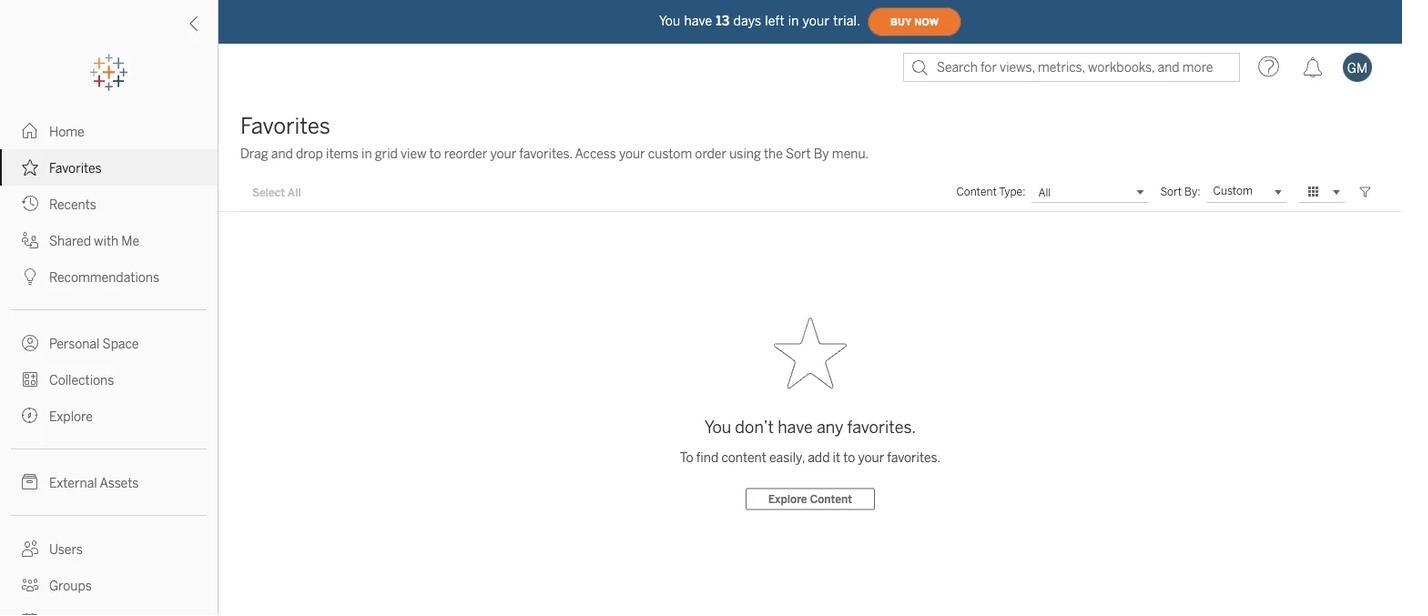 Task type: vqa. For each thing, say whether or not it's contained in the screenshot.
to to the top
yes



Task type: locate. For each thing, give the bounding box(es) containing it.
0 vertical spatial favorites
[[240, 113, 331, 139]]

0 horizontal spatial favorites
[[49, 161, 102, 176]]

grid
[[375, 146, 398, 161]]

type:
[[999, 185, 1026, 199]]

all
[[288, 186, 301, 199], [1039, 186, 1051, 199]]

by text only_f5he34f image left users
[[22, 541, 38, 557]]

0 vertical spatial explore
[[49, 409, 93, 424]]

shared
[[49, 234, 91, 249]]

1 vertical spatial explore
[[769, 493, 808, 506]]

left
[[765, 13, 785, 28]]

explore
[[49, 409, 93, 424], [769, 493, 808, 506]]

your right reorder
[[490, 146, 517, 161]]

find
[[697, 451, 719, 466]]

home
[[49, 124, 84, 139]]

all inside popup button
[[1039, 186, 1051, 199]]

0 vertical spatial you
[[659, 13, 681, 28]]

have up easily,
[[778, 418, 813, 437]]

2 all from the left
[[1039, 186, 1051, 199]]

by text only_f5he34f image down collections link
[[22, 408, 38, 424]]

add
[[808, 451, 830, 466]]

by text only_f5he34f image inside groups link
[[22, 578, 38, 594]]

0 vertical spatial content
[[957, 185, 997, 199]]

by text only_f5he34f image inside external assets link
[[22, 475, 38, 491]]

content left type:
[[957, 185, 997, 199]]

favorites. right it
[[888, 451, 941, 466]]

you left 13
[[659, 13, 681, 28]]

0 vertical spatial to
[[430, 146, 441, 161]]

now
[[915, 16, 939, 28]]

1 horizontal spatial explore
[[769, 493, 808, 506]]

content type:
[[957, 185, 1026, 199]]

0 horizontal spatial all
[[288, 186, 301, 199]]

have left 13
[[684, 13, 713, 28]]

0 vertical spatial favorites.
[[520, 146, 573, 161]]

favorites. left access
[[520, 146, 573, 161]]

groups
[[49, 579, 92, 594]]

by text only_f5he34f image left recommendations
[[22, 269, 38, 285]]

Search for views, metrics, workbooks, and more text field
[[904, 53, 1241, 82]]

by text only_f5he34f image inside explore link
[[22, 408, 38, 424]]

favorites inside the "favorites drag and drop items in grid view to reorder your favorites. access your custom order using the sort by menu."
[[240, 113, 331, 139]]

1 horizontal spatial you
[[705, 418, 732, 437]]

0 horizontal spatial in
[[362, 146, 372, 161]]

1 horizontal spatial to
[[844, 451, 856, 466]]

1 horizontal spatial all
[[1039, 186, 1051, 199]]

assets
[[100, 476, 139, 491]]

any
[[817, 418, 844, 437]]

easily,
[[770, 451, 805, 466]]

by text only_f5he34f image inside recents link
[[22, 196, 38, 212]]

3 by text only_f5he34f image from the top
[[22, 232, 38, 249]]

drop
[[296, 146, 323, 161]]

favorites for favorites drag and drop items in grid view to reorder your favorites. access your custom order using the sort by menu.
[[240, 113, 331, 139]]

sort
[[786, 146, 811, 161], [1161, 185, 1182, 199]]

you up find
[[705, 418, 732, 437]]

by text only_f5he34f image up schedules icon
[[22, 578, 38, 594]]

explore content
[[769, 493, 853, 506]]

content
[[957, 185, 997, 199], [810, 493, 853, 506]]

by text only_f5he34f image inside home link
[[22, 123, 38, 139]]

custom button
[[1206, 181, 1288, 203]]

shared with me
[[49, 234, 140, 249]]

by text only_f5he34f image inside users link
[[22, 541, 38, 557]]

by text only_f5he34f image left external
[[22, 475, 38, 491]]

don't
[[735, 418, 774, 437]]

by text only_f5he34f image left shared
[[22, 232, 38, 249]]

by text only_f5he34f image for external assets
[[22, 475, 38, 491]]

your
[[803, 13, 830, 28], [490, 146, 517, 161], [619, 146, 646, 161], [858, 451, 885, 466]]

by text only_f5he34f image left personal
[[22, 335, 38, 352]]

explore inside explore content button
[[769, 493, 808, 506]]

space
[[103, 337, 139, 352]]

to
[[430, 146, 441, 161], [844, 451, 856, 466]]

recommendations
[[49, 270, 159, 285]]

your right it
[[858, 451, 885, 466]]

0 horizontal spatial have
[[684, 13, 713, 28]]

favorites. inside the "favorites drag and drop items in grid view to reorder your favorites. access your custom order using the sort by menu."
[[520, 146, 573, 161]]

personal space
[[49, 337, 139, 352]]

1 horizontal spatial content
[[957, 185, 997, 199]]

select all button
[[240, 181, 313, 203]]

0 vertical spatial sort
[[786, 146, 811, 161]]

by text only_f5he34f image inside favorites link
[[22, 159, 38, 176]]

explore for explore content
[[769, 493, 808, 506]]

by text only_f5he34f image for home
[[22, 123, 38, 139]]

in left grid
[[362, 146, 372, 161]]

to right view
[[430, 146, 441, 161]]

personal space link
[[0, 325, 218, 362]]

content down it
[[810, 493, 853, 506]]

by text only_f5he34f image inside collections link
[[22, 372, 38, 388]]

1 all from the left
[[288, 186, 301, 199]]

1 horizontal spatial favorites
[[240, 113, 331, 139]]

in
[[789, 13, 799, 28], [362, 146, 372, 161]]

by text only_f5he34f image inside the recommendations link
[[22, 269, 38, 285]]

1 horizontal spatial sort
[[1161, 185, 1182, 199]]

by text only_f5he34f image
[[22, 123, 38, 139], [22, 159, 38, 176], [22, 232, 38, 249], [22, 269, 38, 285], [22, 335, 38, 352], [22, 475, 38, 491], [22, 541, 38, 557]]

navigation panel element
[[0, 55, 218, 616]]

7 by text only_f5he34f image from the top
[[22, 541, 38, 557]]

1 vertical spatial content
[[810, 493, 853, 506]]

you
[[659, 13, 681, 28], [705, 418, 732, 437]]

6 by text only_f5he34f image from the top
[[22, 475, 38, 491]]

select
[[252, 186, 285, 199]]

0 horizontal spatial content
[[810, 493, 853, 506]]

1 by text only_f5he34f image from the top
[[22, 196, 38, 212]]

2 vertical spatial favorites.
[[888, 451, 941, 466]]

sort left by
[[786, 146, 811, 161]]

5 by text only_f5he34f image from the top
[[22, 335, 38, 352]]

users
[[49, 542, 83, 557]]

explore link
[[0, 398, 218, 434]]

4 by text only_f5he34f image from the top
[[22, 269, 38, 285]]

0 horizontal spatial explore
[[49, 409, 93, 424]]

by text only_f5he34f image left collections
[[22, 372, 38, 388]]

2 by text only_f5he34f image from the top
[[22, 159, 38, 176]]

favorites up "recents" at top
[[49, 161, 102, 176]]

by:
[[1185, 185, 1201, 199]]

collections
[[49, 373, 114, 388]]

by
[[814, 146, 830, 161]]

by text only_f5he34f image left "recents" at top
[[22, 196, 38, 212]]

favorites up the and
[[240, 113, 331, 139]]

external assets link
[[0, 465, 218, 501]]

0 horizontal spatial you
[[659, 13, 681, 28]]

1 vertical spatial favorites
[[49, 161, 102, 176]]

by text only_f5he34f image for recents
[[22, 196, 38, 212]]

reorder
[[444, 146, 488, 161]]

sort left by:
[[1161, 185, 1182, 199]]

favorites.
[[520, 146, 573, 161], [848, 418, 917, 437], [888, 451, 941, 466]]

all right select
[[288, 186, 301, 199]]

favorites
[[240, 113, 331, 139], [49, 161, 102, 176]]

by text only_f5he34f image inside shared with me link
[[22, 232, 38, 249]]

by text only_f5he34f image
[[22, 196, 38, 212], [22, 372, 38, 388], [22, 408, 38, 424], [22, 578, 38, 594]]

0 vertical spatial have
[[684, 13, 713, 28]]

1 vertical spatial in
[[362, 146, 372, 161]]

by text only_f5he34f image for collections
[[22, 372, 38, 388]]

with
[[94, 234, 119, 249]]

explore inside explore link
[[49, 409, 93, 424]]

1 vertical spatial you
[[705, 418, 732, 437]]

1 horizontal spatial in
[[789, 13, 799, 28]]

by text only_f5he34f image up recents link
[[22, 159, 38, 176]]

in right the 'left'
[[789, 13, 799, 28]]

explore content button
[[746, 489, 875, 511]]

0 vertical spatial in
[[789, 13, 799, 28]]

1 horizontal spatial have
[[778, 418, 813, 437]]

1 vertical spatial favorites.
[[848, 418, 917, 437]]

4 by text only_f5he34f image from the top
[[22, 578, 38, 594]]

home link
[[0, 113, 218, 149]]

1 by text only_f5he34f image from the top
[[22, 123, 38, 139]]

0 horizontal spatial sort
[[786, 146, 811, 161]]

all right type:
[[1039, 186, 1051, 199]]

to right it
[[844, 451, 856, 466]]

by text only_f5he34f image for groups
[[22, 578, 38, 594]]

personal
[[49, 337, 100, 352]]

have
[[684, 13, 713, 28], [778, 418, 813, 437]]

explore down collections
[[49, 409, 93, 424]]

0 horizontal spatial to
[[430, 146, 441, 161]]

by text only_f5he34f image left home
[[22, 123, 38, 139]]

favorites for favorites
[[49, 161, 102, 176]]

2 by text only_f5he34f image from the top
[[22, 372, 38, 388]]

in for favorites
[[362, 146, 372, 161]]

days
[[734, 13, 762, 28]]

in inside the "favorites drag and drop items in grid view to reorder your favorites. access your custom order using the sort by menu."
[[362, 146, 372, 161]]

me
[[121, 234, 140, 249]]

by text only_f5he34f image inside personal space link
[[22, 335, 38, 352]]

3 by text only_f5he34f image from the top
[[22, 408, 38, 424]]

select all
[[252, 186, 301, 199]]

favorites inside favorites link
[[49, 161, 102, 176]]

favorites. right any
[[848, 418, 917, 437]]

your right access
[[619, 146, 646, 161]]

custom
[[1214, 185, 1253, 198]]

explore down easily,
[[769, 493, 808, 506]]



Task type: describe. For each thing, give the bounding box(es) containing it.
buy
[[891, 16, 912, 28]]

to
[[680, 451, 694, 466]]

13
[[716, 13, 730, 28]]

by text only_f5he34f image for favorites
[[22, 159, 38, 176]]

to inside the "favorites drag and drop items in grid view to reorder your favorites. access your custom order using the sort by menu."
[[430, 146, 441, 161]]

all button
[[1032, 181, 1150, 203]]

by text only_f5he34f image for recommendations
[[22, 269, 38, 285]]

groups link
[[0, 567, 218, 604]]

by text only_f5he34f image for shared with me
[[22, 232, 38, 249]]

access
[[575, 146, 616, 161]]

recents
[[49, 197, 96, 212]]

to find content easily, add it to your favorites.
[[680, 451, 941, 466]]

grid view image
[[1306, 184, 1323, 200]]

menu.
[[832, 146, 869, 161]]

recommendations link
[[0, 259, 218, 295]]

main navigation. press the up and down arrow keys to access links. element
[[0, 113, 218, 616]]

you don't have any favorites.
[[705, 418, 917, 437]]

you for you don't have any favorites.
[[705, 418, 732, 437]]

content inside explore content button
[[810, 493, 853, 506]]

your left trial.
[[803, 13, 830, 28]]

the
[[764, 146, 783, 161]]

recents link
[[0, 186, 218, 222]]

by text only_f5he34f image for explore
[[22, 408, 38, 424]]

schedules image
[[22, 614, 38, 616]]

favorites link
[[0, 149, 218, 186]]

content
[[722, 451, 767, 466]]

1 vertical spatial sort
[[1161, 185, 1182, 199]]

buy now
[[891, 16, 939, 28]]

items
[[326, 146, 359, 161]]

custom
[[648, 146, 692, 161]]

shared with me link
[[0, 222, 218, 259]]

sort by:
[[1161, 185, 1201, 199]]

explore for explore
[[49, 409, 93, 424]]

external
[[49, 476, 97, 491]]

by text only_f5he34f image for users
[[22, 541, 38, 557]]

users link
[[0, 531, 218, 567]]

it
[[833, 451, 841, 466]]

you have 13 days left in your trial.
[[659, 13, 861, 28]]

using
[[730, 146, 761, 161]]

1 vertical spatial to
[[844, 451, 856, 466]]

1 vertical spatial have
[[778, 418, 813, 437]]

external assets
[[49, 476, 139, 491]]

favorites drag and drop items in grid view to reorder your favorites. access your custom order using the sort by menu.
[[240, 113, 869, 161]]

order
[[695, 146, 727, 161]]

you for you have 13 days left in your trial.
[[659, 13, 681, 28]]

and
[[271, 146, 293, 161]]

view
[[401, 146, 427, 161]]

sort inside the "favorites drag and drop items in grid view to reorder your favorites. access your custom order using the sort by menu."
[[786, 146, 811, 161]]

by text only_f5he34f image for personal space
[[22, 335, 38, 352]]

trial.
[[834, 13, 861, 28]]

drag
[[240, 146, 268, 161]]

buy now button
[[868, 7, 962, 36]]

in for you
[[789, 13, 799, 28]]

all inside button
[[288, 186, 301, 199]]

collections link
[[0, 362, 218, 398]]



